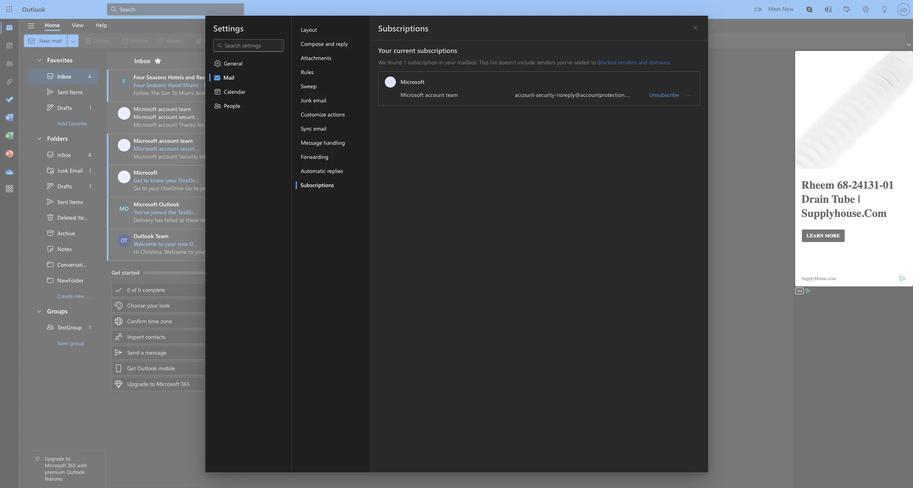 Task type: describe. For each thing, give the bounding box(es) containing it.

[[218, 58, 225, 65]]

1 vertical spatial items
[[70, 198, 83, 206]]

1  tree item from the top
[[28, 257, 108, 273]]

1 horizontal spatial ad
[[798, 288, 802, 294]]

sync email
[[301, 125, 326, 132]]

info for verification
[[199, 113, 208, 121]]

Select a conversation checkbox
[[118, 107, 134, 120]]

miami
[[183, 81, 199, 89]]

folder
[[86, 293, 100, 300]]

as
[[350, 37, 355, 44]]

of
[[132, 286, 137, 294]]

ot
[[121, 237, 128, 244]]

security for verification
[[179, 113, 197, 121]]

new group tree item
[[28, 336, 99, 351]]

left-rail-appbar navigation
[[2, 19, 17, 182]]

 for  testgroup
[[46, 324, 54, 332]]

tree containing 
[[28, 147, 108, 304]]

found
[[388, 59, 402, 66]]

calendar image
[[6, 42, 13, 50]]

email for sync email
[[313, 125, 326, 132]]

–
[[203, 177, 206, 184]]

mark
[[329, 37, 342, 44]]

sync email button
[[296, 122, 370, 136]]

subscription
[[408, 59, 438, 66]]

account inside subscriptions tab panel
[[425, 91, 444, 99]]

team for verification
[[179, 105, 191, 113]]

inbox inside inbox 
[[134, 56, 150, 65]]

deleted
[[57, 214, 76, 221]]

get for get outlook mobile
[[127, 365, 136, 372]]

meet now
[[769, 5, 794, 13]]

 button
[[23, 19, 39, 33]]

drafts for 
[[57, 183, 72, 190]]

and up miami
[[185, 73, 195, 81]]

outlook banner
[[0, 0, 914, 19]]

favorites tree item
[[28, 53, 99, 68]]

info for was
[[201, 145, 211, 152]]

notes
[[57, 245, 72, 253]]

 newfolder
[[46, 277, 84, 284]]

conversation
[[57, 261, 89, 269]]

 calendar
[[214, 88, 245, 96]]

 tree item for 
[[28, 100, 99, 116]]

help
[[96, 21, 107, 28]]

four seasons hotels and resorts
[[134, 73, 215, 81]]

automatic replies
[[301, 167, 343, 175]]

and inside your current subscriptions we found 1 subscription in your mailbox. this list doesn't include senders you've added to blocked senders and domains .
[[638, 59, 648, 66]]

 button for favorites
[[32, 53, 46, 67]]

 people
[[214, 102, 240, 110]]

tab list containing home
[[39, 19, 113, 31]]

import
[[127, 334, 144, 341]]


[[46, 229, 54, 237]]

get for get started
[[112, 269, 120, 277]]


[[115, 302, 123, 310]]

application containing settings
[[0, 0, 914, 489]]

1 for  tree item corresponding to 
[[89, 104, 91, 111]]

to for upgrade to microsoft 365
[[150, 381, 155, 388]]

resorts
[[196, 73, 215, 81]]

upgrade for upgrade to microsoft 365
[[127, 381, 148, 388]]

1 hotel from the left
[[168, 81, 182, 89]]

onedrive
[[178, 177, 202, 184]]

Select a conversation checkbox
[[118, 139, 134, 152]]

seasons for hotel
[[146, 81, 166, 89]]

forwarding
[[301, 153, 328, 161]]

blocked
[[598, 59, 617, 66]]

actions
[[328, 111, 345, 118]]

customize actions
[[301, 111, 345, 118]]

email for junk email
[[313, 97, 326, 104]]

subscriptions inside tab panel
[[378, 22, 429, 33]]

message list no conversations selected list box
[[107, 70, 298, 488]]

compose and reply button
[[296, 37, 370, 51]]

your right up
[[249, 177, 260, 184]]

2 sent from the top
[[57, 198, 68, 206]]

 junk email
[[46, 167, 83, 174]]

four seasons hotels and resorts image
[[118, 75, 130, 88]]

mail image
[[6, 24, 13, 32]]

subscriptions
[[417, 46, 457, 55]]

junk inside button
[[301, 97, 312, 104]]

2  from the top
[[46, 198, 54, 206]]

items inside favorites 'tree'
[[70, 88, 83, 96]]


[[115, 286, 123, 294]]

Select a conversation checkbox
[[118, 235, 134, 247]]

now
[[783, 5, 794, 13]]

junk inside  junk email
[[57, 167, 68, 174]]

microsoft account team image for mt checkbox
[[118, 107, 130, 120]]

include
[[518, 59, 535, 66]]

outlook team
[[134, 233, 169, 240]]

1  tree item from the top
[[28, 84, 99, 100]]

your inside your current subscriptions we found 1 subscription in your mailbox. this list doesn't include senders you've added to blocked senders and domains .
[[445, 59, 456, 66]]


[[115, 381, 123, 389]]

 button for folders
[[32, 131, 46, 146]]

new inside message list no conversations selected list box
[[178, 240, 188, 248]]

unsubscribe button
[[646, 90, 683, 101]]

subscriptions button
[[296, 178, 370, 193]]

your
[[378, 46, 392, 55]]

message
[[301, 139, 322, 147]]

 testgroup
[[46, 324, 82, 332]]

microsoft outlook
[[134, 201, 179, 208]]

more apps image
[[6, 185, 13, 193]]

junk email
[[301, 97, 326, 104]]

team inside subscriptions tab panel
[[446, 91, 458, 99]]

added inside message list no conversations selected list box
[[223, 145, 239, 152]]

upgrade to microsoft 365
[[127, 381, 190, 388]]

drafts for 
[[57, 104, 72, 111]]

subscriptions inside button
[[300, 182, 334, 189]]

get started
[[112, 269, 139, 277]]

home button
[[39, 19, 66, 31]]

 archive
[[46, 229, 75, 237]]

outlook inside outlook banner
[[22, 5, 45, 13]]

features
[[45, 476, 63, 483]]

microsoft account security info verification
[[134, 113, 237, 121]]

move & delete group
[[24, 33, 267, 49]]

2  tree item from the top
[[28, 273, 99, 288]]

wed 10/4
[[207, 178, 227, 184]]

microsoft account team for microsoft account security info verification
[[134, 105, 191, 113]]

onedrive image
[[6, 169, 13, 176]]

groups
[[47, 307, 68, 316]]

microsoft outlook image
[[118, 203, 130, 215]]

 button
[[152, 55, 164, 67]]

 button for groups
[[32, 304, 46, 319]]

microsoft account security info was added
[[134, 145, 239, 152]]

microsoft account team inside subscriptions tab panel
[[401, 91, 458, 99]]

team
[[155, 233, 169, 240]]


[[217, 43, 222, 48]]

groups tree item
[[28, 304, 99, 320]]

pc
[[261, 177, 268, 184]]

Select a conversation checkbox
[[118, 203, 134, 215]]

0
[[127, 286, 130, 294]]

 button
[[683, 90, 694, 102]]

subscriptions tab panel
[[370, 16, 708, 473]]

 for 
[[46, 182, 54, 190]]

 tree item
[[28, 163, 99, 178]]

unsubscribe
[[649, 91, 679, 99]]

look
[[159, 302, 170, 310]]

with
[[77, 463, 87, 469]]

team for was
[[180, 137, 193, 145]]

 for folders
[[36, 135, 42, 142]]

2 senders from the left
[[618, 59, 637, 66]]

create new folder tree item
[[28, 288, 100, 304]]

choose your look
[[127, 302, 170, 310]]

favorite
[[69, 120, 87, 127]]

get outlook mobile
[[127, 365, 175, 372]]

create
[[57, 293, 73, 300]]

four for four seasons hotel miami - family friendly hotel
[[134, 81, 145, 89]]

 tree item for 
[[28, 178, 99, 194]]

current
[[394, 46, 415, 55]]

testgroup inside message list no conversations selected list box
[[178, 209, 203, 216]]

dialog containing settings
[[0, 0, 914, 489]]

inbox 
[[134, 56, 162, 65]]

customize
[[301, 111, 326, 118]]

document containing settings
[[0, 0, 914, 489]]

 drafts for 
[[46, 104, 72, 112]]

read
[[357, 37, 367, 44]]

four for four seasons hotels and resorts
[[134, 73, 145, 81]]

mt for microsoft account security info verification
[[120, 110, 128, 117]]

1 senders from the left
[[537, 59, 556, 66]]

microsoft account team image
[[118, 139, 130, 152]]

customize actions button
[[296, 108, 370, 122]]


[[115, 334, 123, 341]]

send a message
[[127, 349, 166, 357]]

365 for upgrade to microsoft 365 with premium outlook features
[[68, 463, 76, 469]]

2 vertical spatial inbox
[[57, 151, 71, 159]]

microsoft account team image for mt popup button
[[385, 77, 396, 88]]


[[755, 6, 762, 13]]

to right how in the top left of the page
[[221, 177, 226, 184]]


[[686, 94, 691, 98]]

forwarding button
[[296, 150, 370, 164]]

folders tree item
[[28, 131, 99, 147]]

create new folder
[[57, 293, 100, 300]]

0 of 6 complete
[[127, 286, 165, 294]]



Task type: locate. For each thing, give the bounding box(es) containing it.
drafts up add favorite tree item
[[57, 104, 72, 111]]

document
[[0, 0, 914, 489]]

1 vertical spatial new
[[74, 293, 84, 300]]

 for  conversation history
[[46, 261, 54, 269]]

ad up family
[[210, 74, 215, 80]]

verification
[[210, 113, 237, 121]]

was
[[212, 145, 222, 152]]

1 vertical spatial  sent items
[[46, 198, 83, 206]]

dialog
[[0, 0, 914, 489]]

2  drafts from the top
[[46, 182, 72, 190]]

wed
[[207, 178, 217, 184]]

1 email from the top
[[313, 97, 326, 104]]

archive
[[57, 230, 75, 237]]

 tree item
[[28, 241, 99, 257]]

settings tab list
[[205, 16, 292, 473]]

group right new
[[70, 340, 84, 347]]

 inbox down favorites
[[46, 72, 71, 80]]

2  inbox from the top
[[46, 151, 71, 159]]

new
[[178, 240, 188, 248], [74, 293, 84, 300]]


[[36, 57, 42, 63], [36, 135, 42, 142], [36, 308, 42, 315]]

2  from the top
[[46, 151, 54, 159]]

0 vertical spatial  tree item
[[28, 84, 99, 100]]

 inside favorites tree item
[[36, 57, 42, 63]]

mt inside checkbox
[[120, 110, 128, 117]]

microsoft account team image down 'found'
[[385, 77, 396, 88]]

four seasons hotel miami - family friendly hotel
[[134, 81, 257, 89]]

2 seasons from the top
[[146, 81, 166, 89]]

0 horizontal spatial hotel
[[168, 81, 182, 89]]

0 vertical spatial mobile
[[280, 177, 298, 184]]

to inside your current subscriptions we found 1 subscription in your mailbox. this list doesn't include senders you've added to blocked senders and domains .
[[591, 59, 596, 66]]

1  from the top
[[46, 261, 54, 269]]

Select a conversation checkbox
[[118, 171, 134, 183]]

1  button from the top
[[32, 53, 46, 67]]

drafts inside favorites 'tree'
[[57, 104, 72, 111]]

settings heading
[[213, 22, 243, 33]]

 down favorites
[[46, 88, 54, 96]]

all
[[343, 37, 349, 44]]

6
[[138, 286, 141, 294]]

1 vertical spatial  inbox
[[46, 151, 71, 159]]

to for welcome to your new outlook.com account
[[158, 240, 164, 248]]

1 vertical spatial team
[[179, 105, 191, 113]]

upgrade inside message list no conversations selected list box
[[127, 381, 148, 388]]

1 vertical spatial 4
[[88, 151, 91, 159]]

 drafts inside tree
[[46, 182, 72, 190]]

3  button from the top
[[32, 304, 46, 319]]

-
[[200, 81, 203, 89]]

add favorite
[[57, 120, 87, 127]]

junk
[[301, 97, 312, 104], [57, 167, 68, 174]]

1 for  tree item for 
[[89, 183, 91, 190]]

 drafts for 
[[46, 182, 72, 190]]

outlook down send a message
[[137, 365, 157, 372]]

0 vertical spatial  tree item
[[28, 100, 99, 116]]

sweep button
[[296, 79, 370, 94]]

seasons for hotels
[[146, 73, 166, 81]]

 left groups
[[36, 308, 42, 315]]

 button inside favorites tree item
[[32, 53, 46, 67]]

sync
[[301, 125, 312, 132]]

1 horizontal spatial added
[[574, 59, 590, 66]]

2 vertical spatial 
[[36, 308, 42, 315]]

0 vertical spatial microsoft account team image
[[385, 77, 396, 88]]

2  tree item from the top
[[28, 147, 99, 163]]

1 inside favorites 'tree'
[[89, 104, 91, 111]]

 tree item
[[28, 257, 108, 273], [28, 273, 99, 288]]

you've
[[557, 59, 573, 66]]

senders
[[537, 59, 556, 66], [618, 59, 637, 66]]

 inside tree item
[[46, 324, 54, 332]]


[[693, 25, 699, 31]]

1 horizontal spatial 365
[[181, 381, 190, 388]]

team down "mailbox."
[[446, 91, 458, 99]]

1 vertical spatial  tree item
[[28, 178, 99, 194]]

1 horizontal spatial group
[[205, 209, 220, 216]]

to inside upgrade to microsoft 365 with premium outlook features
[[66, 456, 70, 463]]

1  sent items from the top
[[46, 88, 83, 96]]

your
[[445, 59, 456, 66], [166, 177, 177, 184], [249, 177, 260, 184], [165, 240, 176, 248], [147, 302, 158, 310]]

 for  newfolder
[[46, 277, 54, 284]]

0 horizontal spatial 
[[46, 324, 54, 332]]

1 right  testgroup
[[89, 324, 91, 331]]

 button left folders
[[32, 131, 46, 146]]

email
[[313, 97, 326, 104], [313, 125, 326, 132]]

testgroup right the the
[[178, 209, 203, 216]]

4 down folders tree item on the top of page
[[88, 151, 91, 159]]

welcome
[[134, 240, 157, 248]]

0 vertical spatial seasons
[[146, 73, 166, 81]]

senders right blocked
[[618, 59, 637, 66]]

2  button from the top
[[32, 131, 46, 146]]

upgrade up premium
[[45, 456, 64, 463]]

hotel right friendly
[[243, 81, 257, 89]]

0 vertical spatial mt
[[387, 79, 394, 85]]

 tree item
[[28, 320, 99, 336]]

 mark all as read
[[320, 37, 367, 45]]

sent inside favorites 'tree'
[[57, 88, 68, 96]]

and
[[325, 40, 334, 48], [638, 59, 648, 66], [185, 73, 195, 81], [269, 177, 279, 184]]

upgrade inside upgrade to microsoft 365 with premium outlook features
[[45, 456, 64, 463]]

1 vertical spatial testgroup
[[57, 324, 82, 331]]

attachments
[[301, 54, 331, 62]]

view
[[72, 21, 84, 28]]

senders left you've
[[537, 59, 556, 66]]

2  from the top
[[36, 135, 42, 142]]

2  sent items from the top
[[46, 198, 83, 206]]

added right the was
[[223, 145, 239, 152]]

tags group
[[316, 33, 557, 49]]

security-
[[536, 91, 557, 99]]

 up 
[[46, 151, 54, 159]]

1 inside  tree item
[[89, 324, 91, 331]]

outlook link
[[22, 0, 45, 19]]

microsoft
[[401, 78, 425, 86], [401, 91, 424, 99], [134, 105, 157, 113], [134, 113, 157, 121], [134, 137, 158, 145], [134, 145, 158, 152], [134, 169, 158, 176], [134, 201, 158, 208], [156, 381, 179, 388], [45, 463, 66, 469]]

blocked senders and domains button
[[598, 59, 670, 66]]

four
[[134, 73, 145, 81], [134, 81, 145, 89]]

0 vertical spatial 
[[46, 261, 54, 269]]

microsoft account team up "microsoft account security info was added"
[[134, 137, 193, 145]]

 deleted items
[[46, 214, 91, 222]]

application
[[0, 0, 914, 489]]

2 vertical spatial items
[[78, 214, 91, 221]]

0 vertical spatial subscriptions
[[378, 22, 429, 33]]

0 vertical spatial 
[[214, 102, 221, 110]]

 inside folders tree item
[[36, 135, 42, 142]]

four right f
[[134, 73, 145, 81]]

added inside your current subscriptions we found 1 subscription in your mailbox. this list doesn't include senders you've added to blocked senders and domains .
[[574, 59, 590, 66]]

 tree item up create
[[28, 273, 99, 288]]

0 vertical spatial junk
[[301, 97, 312, 104]]

1 horizontal spatial mobile
[[280, 177, 298, 184]]

to left blocked
[[591, 59, 596, 66]]

items
[[70, 88, 83, 96], [70, 198, 83, 206], [78, 214, 91, 221]]

inbox down favorites tree item
[[57, 72, 71, 80]]


[[213, 74, 221, 82]]

1 vertical spatial drafts
[[57, 183, 72, 190]]

welcome to your new outlook.com account
[[134, 240, 243, 248]]

hotel down four seasons hotels and resorts
[[168, 81, 182, 89]]

the
[[168, 209, 176, 216]]

365 inside upgrade to microsoft 365 with premium outlook features
[[68, 463, 76, 469]]

replies
[[327, 167, 343, 175]]

0 horizontal spatial group
[[70, 340, 84, 347]]

your left "look"
[[147, 302, 158, 310]]

items up favorite
[[70, 88, 83, 96]]

1 vertical spatial inbox
[[57, 72, 71, 80]]

outlook up the the
[[159, 201, 179, 208]]

 inbox inside favorites 'tree'
[[46, 72, 71, 80]]

junk down sweep
[[301, 97, 312, 104]]

files image
[[6, 78, 13, 86]]

help button
[[90, 19, 113, 31]]

choose
[[127, 302, 145, 310]]

0 vertical spatial team
[[446, 91, 458, 99]]

 tree item
[[28, 100, 99, 116], [28, 178, 99, 194]]

 drafts inside favorites 'tree'
[[46, 104, 72, 112]]

upgrade for upgrade to microsoft 365 with premium outlook features
[[45, 456, 64, 463]]

0 vertical spatial 
[[46, 88, 54, 96]]


[[154, 57, 162, 65]]

mt inside microsoft account team icon
[[120, 141, 128, 149]]

1 vertical spatial 
[[46, 324, 54, 332]]

2  from the top
[[46, 182, 54, 190]]

1 inside  tree item
[[89, 167, 91, 174]]

1 seasons from the top
[[146, 73, 166, 81]]

rules button
[[296, 65, 370, 79]]

 for 
[[46, 104, 54, 112]]

1 vertical spatial upgrade
[[45, 456, 64, 463]]

items up  deleted items
[[70, 198, 83, 206]]

excel image
[[6, 132, 13, 140]]

 up add favorite tree item
[[46, 104, 54, 112]]

mt for microsoft account security info was added
[[120, 141, 128, 149]]

email right "sync"
[[313, 125, 326, 132]]

2 hotel from the left
[[243, 81, 257, 89]]

subscriptions heading
[[378, 22, 429, 33]]

new left folder
[[74, 293, 84, 300]]

1 vertical spatial seasons
[[146, 81, 166, 89]]

1 vertical spatial 
[[46, 198, 54, 206]]

drafts down  junk email
[[57, 183, 72, 190]]

 left favorites
[[36, 57, 42, 63]]

settings
[[213, 22, 243, 33]]

your down team
[[165, 240, 176, 248]]

favorites tree
[[28, 50, 99, 131]]

sent up add
[[57, 88, 68, 96]]

2 vertical spatial microsoft account team
[[134, 137, 193, 145]]

0 vertical spatial security
[[179, 113, 197, 121]]

mt
[[387, 79, 394, 85], [120, 110, 128, 117], [120, 141, 128, 149]]

added right you've
[[574, 59, 590, 66]]

1 vertical spatial  tree item
[[28, 194, 99, 210]]

powerpoint image
[[6, 150, 13, 158]]

 for  people
[[214, 102, 221, 110]]

0 vertical spatial info
[[199, 113, 208, 121]]

 tree item down  junk email
[[28, 178, 99, 194]]

1 vertical spatial junk
[[57, 167, 68, 174]]

microsoft inside upgrade to microsoft 365 with premium outlook features
[[45, 463, 66, 469]]

2 4 from the top
[[88, 151, 91, 159]]


[[46, 72, 54, 80], [46, 151, 54, 159]]

ad inside message list no conversations selected list box
[[210, 74, 215, 80]]

1 vertical spatial 
[[46, 182, 54, 190]]

microsoft account team up microsoft account security info verification
[[134, 105, 191, 113]]

0 vertical spatial group
[[205, 209, 220, 216]]

time
[[148, 318, 159, 325]]

4 inside favorites 'tree'
[[88, 72, 91, 80]]

security up "microsoft account security info was added"
[[179, 113, 197, 121]]

1 for  tree item
[[89, 324, 91, 331]]

seasons down  button
[[146, 73, 166, 81]]

1 vertical spatial email
[[313, 125, 326, 132]]

 tree item up deleted
[[28, 194, 99, 210]]

to do image
[[6, 96, 13, 104]]

2 vertical spatial  button
[[32, 304, 46, 319]]

get left started
[[112, 269, 120, 277]]

and right the pc
[[269, 177, 279, 184]]

security for was
[[180, 145, 200, 152]]

sent up  'tree item'
[[57, 198, 68, 206]]

 button inside folders tree item
[[32, 131, 46, 146]]

0 vertical spatial ad
[[210, 74, 215, 80]]

mt inside popup button
[[387, 79, 394, 85]]

1 vertical spatial group
[[70, 340, 84, 347]]

 inbox down folders
[[46, 151, 71, 159]]

0 vertical spatial get
[[134, 177, 142, 184]]

1 horizontal spatial 
[[214, 102, 221, 110]]

new inside tree item
[[74, 293, 84, 300]]

1 vertical spatial  drafts
[[46, 182, 72, 190]]

items inside  deleted items
[[78, 214, 91, 221]]

get to know your onedrive – how to back up your pc and mobile
[[134, 177, 298, 184]]

0 vertical spatial added
[[574, 59, 590, 66]]

4 down favorites tree item
[[88, 72, 91, 80]]

get for get to know your onedrive – how to back up your pc and mobile
[[134, 177, 142, 184]]

2  tree item from the top
[[28, 194, 99, 210]]


[[46, 88, 54, 96], [46, 198, 54, 206]]

0 horizontal spatial testgroup
[[57, 324, 82, 331]]

to for get to know your onedrive – how to back up your pc and mobile
[[144, 177, 149, 184]]

.
[[670, 59, 671, 66]]

1 vertical spatial sent
[[57, 198, 68, 206]]

0 horizontal spatial 365
[[68, 463, 76, 469]]

add
[[57, 120, 67, 127]]

1 vertical spatial 365
[[68, 463, 76, 469]]

to left with
[[66, 456, 70, 463]]

layout button
[[296, 23, 370, 37]]

outlook team image
[[118, 235, 130, 247]]

 tree item down favorites
[[28, 68, 99, 84]]

message list section
[[107, 50, 298, 488]]

joined
[[151, 209, 167, 216]]

1 four from the top
[[134, 73, 145, 81]]

 inbox for second the '' tree item from the bottom of the page
[[46, 72, 71, 80]]

0 horizontal spatial new
[[74, 293, 84, 300]]

1 right email
[[89, 167, 91, 174]]

0 horizontal spatial senders
[[537, 59, 556, 66]]

up
[[240, 177, 247, 184]]

1 vertical spatial 
[[46, 277, 54, 284]]

1 4 from the top
[[88, 72, 91, 80]]

layout
[[301, 26, 317, 33]]

to left know
[[144, 177, 149, 184]]

0 vertical spatial email
[[313, 97, 326, 104]]

0 horizontal spatial added
[[223, 145, 239, 152]]

0 horizontal spatial junk
[[57, 167, 68, 174]]

 tree item up newfolder
[[28, 257, 108, 273]]

 tree item
[[28, 68, 99, 84], [28, 147, 99, 163]]

 button inside groups "tree item"
[[32, 304, 46, 319]]

 up the verification
[[214, 102, 221, 110]]

1 vertical spatial info
[[201, 145, 211, 152]]

email up customize actions
[[313, 97, 326, 104]]

microsoft account team image inside subscriptions tab panel
[[385, 77, 396, 88]]

outlook up  button
[[22, 5, 45, 13]]

 tree item
[[28, 226, 99, 241]]

get right 
[[127, 365, 136, 372]]

0 vertical spatial  inbox
[[46, 72, 71, 80]]

word image
[[6, 114, 13, 122]]

 tree item
[[28, 210, 99, 226]]


[[320, 37, 328, 45]]


[[115, 349, 123, 357]]

noreply@accountprotection.microsoft.com
[[557, 91, 660, 99]]

1 vertical spatial security
[[180, 145, 200, 152]]

set your advertising preferences image
[[806, 288, 812, 294]]

2  tree item from the top
[[28, 178, 99, 194]]

1 vertical spatial get
[[112, 269, 120, 277]]

0 vertical spatial  button
[[32, 53, 46, 67]]

inbox up  junk email
[[57, 151, 71, 159]]

inbox inside favorites 'tree'
[[57, 72, 71, 80]]

ad left set your advertising preferences icon
[[798, 288, 802, 294]]

1 right 'found'
[[403, 59, 406, 66]]

1 up add favorite tree item
[[89, 104, 91, 111]]

testgroup inside  testgroup
[[57, 324, 82, 331]]

1 vertical spatial microsoft account team
[[134, 105, 191, 113]]

outlook right premium
[[67, 469, 85, 476]]

0 vertical spatial new
[[178, 240, 188, 248]]

 inside groups "tree item"
[[36, 308, 42, 315]]

1 sent from the top
[[57, 88, 68, 96]]

mobile right the pc
[[280, 177, 298, 184]]

Search settings search field
[[222, 42, 276, 50]]

1 vertical spatial mt
[[120, 110, 128, 117]]

 inside favorites 'tree'
[[46, 88, 54, 96]]

 left folders
[[36, 135, 42, 142]]

1  tree item from the top
[[28, 100, 99, 116]]

microsoft account team image up microsoft account team icon
[[118, 107, 130, 120]]

f
[[123, 77, 125, 85]]

microsoft account team image
[[385, 77, 396, 88], [118, 107, 130, 120]]

compose and reply
[[301, 40, 348, 48]]

 button
[[32, 53, 46, 67], [32, 131, 46, 146], [32, 304, 46, 319]]

subscriptions down automatic
[[300, 182, 334, 189]]

365 inside message list no conversations selected list box
[[181, 381, 190, 388]]

seasons down four seasons hotels and resorts
[[146, 81, 166, 89]]

1 vertical spatial 
[[46, 151, 54, 159]]

and left reply
[[325, 40, 334, 48]]

1 drafts from the top
[[57, 104, 72, 111]]

group inside tree item
[[70, 340, 84, 347]]

1  inbox from the top
[[46, 72, 71, 80]]

four right four seasons hotels and resorts image
[[134, 81, 145, 89]]

 for groups
[[36, 308, 42, 315]]

1 vertical spatial  tree item
[[28, 147, 99, 163]]

to down get outlook mobile on the left of the page
[[150, 381, 155, 388]]

 button left groups
[[32, 304, 46, 319]]

to down team
[[158, 240, 164, 248]]

1 horizontal spatial junk
[[301, 97, 312, 104]]

1 vertical spatial mobile
[[158, 365, 175, 372]]

1 vertical spatial microsoft account team image
[[118, 107, 130, 120]]

1  drafts from the top
[[46, 104, 72, 112]]

tree
[[28, 147, 108, 304]]

people
[[224, 102, 240, 110]]

team
[[446, 91, 458, 99], [179, 105, 191, 113], [180, 137, 193, 145]]

 button
[[227, 55, 240, 66]]

to for upgrade to microsoft 365 with premium outlook features
[[66, 456, 70, 463]]

outlook inside upgrade to microsoft 365 with premium outlook features
[[67, 469, 85, 476]]

 down groups
[[46, 324, 54, 332]]

hotels
[[168, 73, 184, 81]]

people image
[[6, 60, 13, 68]]

0 horizontal spatial ad
[[210, 74, 215, 80]]

1 vertical spatial four
[[134, 81, 145, 89]]

info left the was
[[201, 145, 211, 152]]

1 vertical spatial added
[[223, 145, 239, 152]]

junk right 
[[57, 167, 68, 174]]

1  from the top
[[46, 88, 54, 96]]

 left newfolder
[[46, 277, 54, 284]]

 inbox for second the '' tree item
[[46, 151, 71, 159]]

1  from the top
[[46, 72, 54, 80]]

0 vertical spatial four
[[134, 73, 145, 81]]

2 vertical spatial mt
[[120, 141, 128, 149]]

2 drafts from the top
[[57, 183, 72, 190]]

365 for upgrade to microsoft 365
[[181, 381, 190, 388]]

1 horizontal spatial testgroup
[[178, 209, 203, 216]]

3  from the top
[[36, 308, 42, 315]]

1 horizontal spatial upgrade
[[127, 381, 148, 388]]

microsoft account team for microsoft account security info was added
[[134, 137, 193, 145]]

0 vertical spatial 4
[[88, 72, 91, 80]]

10/4
[[218, 178, 227, 184]]

0 vertical spatial  tree item
[[28, 68, 99, 84]]

1 vertical spatial subscriptions
[[300, 182, 334, 189]]

 sent items inside favorites 'tree'
[[46, 88, 83, 96]]

get right microsoft icon at the top of the page
[[134, 177, 142, 184]]

subscriptions
[[378, 22, 429, 33], [300, 182, 334, 189]]

 down favorites
[[46, 72, 54, 80]]

0 vertical spatial drafts
[[57, 104, 72, 111]]

1 inside your current subscriptions we found 1 subscription in your mailbox. this list doesn't include senders you've added to blocked senders and domains .
[[403, 59, 406, 66]]

0 vertical spatial sent
[[57, 88, 68, 96]]

subscriptions up current
[[378, 22, 429, 33]]

0 horizontal spatial mobile
[[158, 365, 175, 372]]

 tree item up add
[[28, 100, 99, 116]]

0 vertical spatial microsoft account team
[[401, 91, 458, 99]]

added
[[574, 59, 590, 66], [223, 145, 239, 152]]

 down the 
[[46, 261, 54, 269]]

 drafts up add
[[46, 104, 72, 112]]

inbox left 
[[134, 56, 150, 65]]

1  from the top
[[46, 104, 54, 112]]

info left the verification
[[199, 113, 208, 121]]

group inside message list no conversations selected list box
[[205, 209, 220, 216]]

1  from the top
[[36, 57, 42, 63]]

premium features image
[[35, 457, 40, 463]]

0 vertical spatial  sent items
[[46, 88, 83, 96]]

meet
[[769, 5, 781, 13]]

2 four from the top
[[134, 81, 145, 89]]

1 vertical spatial  button
[[32, 131, 46, 146]]


[[27, 22, 35, 30]]

 sent items
[[46, 88, 83, 96], [46, 198, 83, 206]]

1 horizontal spatial new
[[178, 240, 188, 248]]

1 horizontal spatial senders
[[618, 59, 637, 66]]


[[46, 261, 54, 269], [46, 277, 54, 284]]

 inside favorites 'tree'
[[46, 72, 54, 80]]

0 vertical spatial  drafts
[[46, 104, 72, 112]]

inbox heading
[[124, 52, 164, 70]]

in
[[439, 59, 443, 66]]

mailbox.
[[457, 59, 478, 66]]

2 vertical spatial get
[[127, 365, 136, 372]]

 button
[[216, 55, 227, 66]]

 inbox inside tree
[[46, 151, 71, 159]]

add favorite tree item
[[28, 116, 99, 131]]

0 vertical spatial items
[[70, 88, 83, 96]]

team up microsoft account security info verification
[[179, 105, 191, 113]]

2 email from the top
[[313, 125, 326, 132]]

 inside "settings" "tab list"
[[214, 102, 221, 110]]

 tree item
[[28, 84, 99, 100], [28, 194, 99, 210]]

and left domains
[[638, 59, 648, 66]]

1 vertical spatial ad
[[798, 288, 802, 294]]

message handling
[[301, 139, 345, 147]]

team up "microsoft account security info was added"
[[180, 137, 193, 145]]

mt up microsoft account team icon
[[120, 110, 128, 117]]

 sent items up  'tree item'
[[46, 198, 83, 206]]

tab list
[[39, 19, 113, 31]]

info
[[199, 113, 208, 121], [201, 145, 211, 152]]

and inside button
[[325, 40, 334, 48]]

1 for  tree item at the left of page
[[89, 167, 91, 174]]

mt button
[[385, 77, 396, 88]]

0 vertical spatial upgrade
[[127, 381, 148, 388]]

email inside "button"
[[313, 125, 326, 132]]

view button
[[66, 19, 89, 31]]

2  from the top
[[46, 277, 54, 284]]

reply
[[336, 40, 348, 48]]

 inside favorites 'tree'
[[46, 104, 54, 112]]

outlook up welcome
[[134, 233, 154, 240]]

1  tree item from the top
[[28, 68, 99, 84]]

2 vertical spatial team
[[180, 137, 193, 145]]

your right know
[[166, 177, 177, 184]]

items right deleted
[[78, 214, 91, 221]]

new left outlook.com
[[178, 240, 188, 248]]

0 horizontal spatial upgrade
[[45, 456, 64, 463]]

 tree item down favorites tree item
[[28, 84, 99, 100]]


[[115, 365, 123, 373]]

microsoft image
[[118, 171, 130, 183]]


[[229, 57, 237, 65]]

email inside button
[[313, 97, 326, 104]]

your right in
[[445, 59, 456, 66]]

1 horizontal spatial microsoft account team image
[[385, 77, 396, 88]]

 for favorites
[[36, 57, 42, 63]]

security left the was
[[180, 145, 200, 152]]

 sent items down favorites tree item
[[46, 88, 83, 96]]



Task type: vqa. For each thing, say whether or not it's contained in the screenshot.


